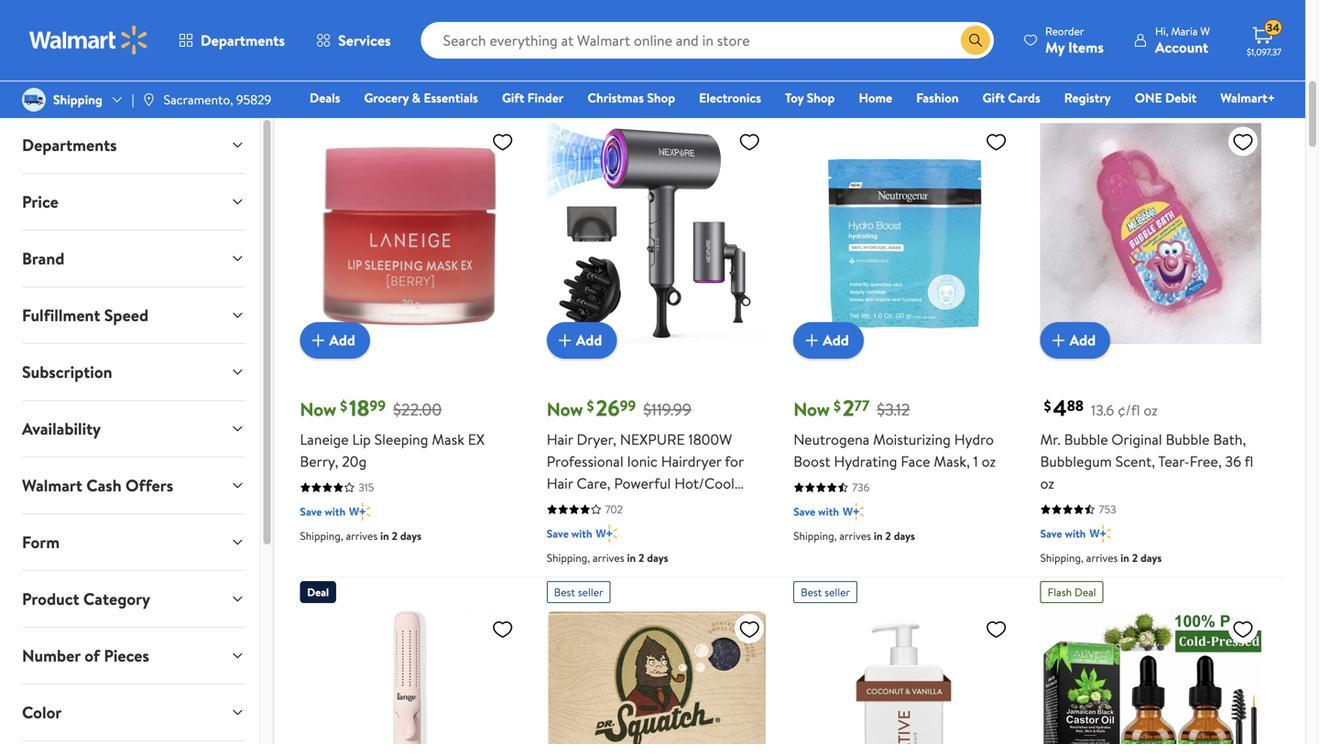 Task type: locate. For each thing, give the bounding box(es) containing it.
shipping, for 18
[[300, 529, 343, 544]]

0 horizontal spatial 99
[[370, 396, 386, 416]]

departments down shipping
[[22, 134, 117, 157]]

0 horizontal spatial now
[[300, 397, 336, 422]]

gift cards
[[983, 89, 1040, 107]]

save with
[[300, 38, 346, 54], [547, 38, 592, 54], [1040, 38, 1086, 54], [300, 504, 346, 520], [794, 504, 839, 520], [547, 526, 592, 542], [1040, 526, 1086, 542]]

3 now from the left
[[794, 397, 830, 422]]

with up flash deal
[[1065, 526, 1086, 542]]

2 horizontal spatial best
[[801, 585, 822, 600]]

$ inside now $ 18 99 $22.00 laneige lip sleeping mask ex berry, 20g
[[340, 396, 347, 416]]

fulfillment
[[22, 304, 100, 327]]

0 horizontal spatial seller
[[331, 97, 357, 113]]

for
[[725, 452, 744, 472]]

gift for gift finder
[[502, 89, 524, 107]]

1 gift from the left
[[502, 89, 524, 107]]

add to cart image for 26
[[554, 330, 576, 352]]

price
[[22, 191, 59, 213]]

2 add button from the left
[[547, 322, 617, 359]]

$22.00
[[393, 399, 442, 422]]

pieces
[[104, 645, 149, 668]]

save left items
[[1040, 38, 1062, 54]]

99 left $119.99
[[620, 396, 636, 416]]

gift left finder
[[502, 89, 524, 107]]

4
[[1053, 393, 1067, 424]]

now $ 26 99 $119.99 hair dryer, nexpure 1800w professional ionic hairdryer for hair care, powerful hot/cool wind blow dryer, 3 magnetic attachments, etl, ul and alci safety plug (dark grey)
[[547, 393, 744, 560]]

add to favorites list, hair dryer, nexpure 1800w professional ionic hairdryer for hair care, powerful hot/cool wind blow dryer, 3 magnetic attachments, etl, ul and alci safety plug (dark grey) image
[[739, 131, 761, 153]]

1 horizontal spatial 99
[[620, 396, 636, 416]]

2 for 88
[[1132, 550, 1138, 566]]

departments button down |
[[7, 117, 260, 173]]

99 up lip
[[370, 396, 386, 416]]

0 vertical spatial 702
[[359, 14, 376, 30]]

save up finder
[[547, 38, 569, 54]]

99
[[370, 396, 386, 416], [620, 396, 636, 416]]

mr. bubble original bubble bath, bubblegum scent, tear-free, 36 fl oz image
[[1040, 123, 1261, 344]]

walmart
[[22, 475, 82, 497]]

shipping, arrives in 2 days for 2
[[794, 529, 915, 544]]

now inside now $ 2 77 $3.12 neutrogena moisturizing hydro boost hydrating face mask, 1 oz
[[794, 397, 830, 422]]

now left 26
[[547, 397, 583, 422]]

 image
[[22, 88, 46, 112]]

nexpure
[[620, 430, 685, 450]]

shop right the toy
[[807, 89, 835, 107]]

departments
[[201, 30, 285, 50], [22, 134, 117, 157]]

save for walmart plus icon for $
[[547, 526, 569, 542]]

shipping, arrives in 2 days down "attachments,"
[[547, 550, 668, 566]]

walmart plus image for $
[[596, 525, 618, 543]]

walmart image
[[29, 26, 148, 55]]

dr. squatch natural bar soap, fresh falls, 5 oz image
[[547, 611, 768, 745]]

hydrating
[[834, 452, 897, 472]]

face
[[901, 452, 930, 472]]

1 add button from the left
[[300, 322, 370, 359]]

1 horizontal spatial best
[[554, 585, 575, 600]]

Search search field
[[421, 22, 994, 59]]

shipping, arrives in 2 days down "315"
[[300, 529, 422, 544]]

0 horizontal spatial add to cart image
[[554, 330, 576, 352]]

with
[[325, 38, 346, 54], [571, 38, 592, 54], [1065, 38, 1086, 54], [325, 504, 346, 520], [818, 504, 839, 520], [571, 526, 592, 542], [1065, 526, 1086, 542]]

in for 2
[[874, 529, 883, 544]]

arrives for 26
[[593, 550, 624, 566]]

gift inside "link"
[[502, 89, 524, 107]]

fulfillment speed tab
[[7, 288, 260, 344]]

gift
[[502, 89, 524, 107], [983, 89, 1005, 107]]

gift finder link
[[494, 88, 572, 108]]

add for 18
[[329, 330, 355, 351]]

$119.99
[[643, 399, 692, 422]]

save for walmart plus image above grocery
[[300, 38, 322, 54]]

1 vertical spatial oz
[[982, 452, 996, 472]]

2 shop from the left
[[807, 89, 835, 107]]

shop right christmas
[[647, 89, 675, 107]]

best seller for dr. squatch natural bar soap, fresh falls, 5 oz image
[[554, 585, 603, 600]]

add button up 26
[[547, 322, 617, 359]]

2 pack aliver jamaican black castor oil for hair growth, pure cold pressed - balance scalp oil - strengthen nail - nourish skin - promote blood circulation, natural hair & body oil image
[[1040, 611, 1261, 745]]

0 vertical spatial oz
[[1144, 400, 1158, 420]]

1 horizontal spatial seller
[[578, 585, 603, 600]]

1 vertical spatial dryer,
[[617, 496, 657, 516]]

walmart plus image down blow
[[596, 525, 618, 543]]

2 hair from the top
[[547, 474, 573, 494]]

1 shop from the left
[[647, 89, 675, 107]]

shipping, for 88
[[1040, 550, 1084, 566]]

save with up the registry
[[1040, 38, 1086, 54]]

save with down boost
[[794, 504, 839, 520]]

walmart+ link
[[1212, 88, 1283, 108]]

one debit
[[1135, 89, 1197, 107]]

shipping, up flash
[[1040, 550, 1084, 566]]

oz inside now $ 2 77 $3.12 neutrogena moisturizing hydro boost hydrating face mask, 1 oz
[[982, 452, 996, 472]]

4994
[[605, 14, 631, 30]]

shipping, arrives in 2 days for 88
[[1040, 550, 1162, 566]]

save down boost
[[794, 504, 816, 520]]

1 vertical spatial departments
[[22, 134, 117, 157]]

$ left the 4
[[1044, 396, 1051, 416]]

1 horizontal spatial shop
[[807, 89, 835, 107]]

0 horizontal spatial departments
[[22, 134, 117, 157]]

with down blow
[[571, 526, 592, 542]]

now up laneige
[[300, 397, 336, 422]]

4 $ from the left
[[1044, 396, 1051, 416]]

702 down care,
[[605, 502, 623, 518]]

mask,
[[934, 452, 970, 472]]

shipping, left the plug
[[547, 550, 590, 566]]

add button up 77 at the bottom of page
[[794, 322, 864, 359]]

bubble
[[1064, 430, 1108, 450], [1166, 430, 1210, 450]]

2 gift from the left
[[983, 89, 1005, 107]]

0 horizontal spatial shop
[[647, 89, 675, 107]]

in for 88
[[1121, 550, 1130, 566]]

2 $ from the left
[[587, 396, 594, 416]]

0 horizontal spatial best
[[307, 97, 328, 113]]

save up flash
[[1040, 526, 1062, 542]]

availability
[[22, 418, 101, 441]]

days for 2
[[894, 529, 915, 544]]

add for 2
[[823, 330, 849, 351]]

arrives down 736
[[840, 529, 871, 544]]

number of pieces button
[[7, 628, 260, 684]]

99 inside now $ 18 99 $22.00 laneige lip sleeping mask ex berry, 20g
[[370, 396, 386, 416]]

availability button
[[7, 401, 260, 457]]

315
[[359, 480, 374, 496]]

christmas shop link
[[579, 88, 684, 108]]

77
[[855, 396, 870, 416]]

add button for 2
[[794, 322, 864, 359]]

add to cart image
[[307, 330, 329, 352]]

add button up 88
[[1040, 322, 1110, 359]]

now $ 2 77 $3.12 neutrogena moisturizing hydro boost hydrating face mask, 1 oz
[[794, 393, 996, 472]]

original
[[1112, 430, 1162, 450]]

bubble up tear-
[[1166, 430, 1210, 450]]

dryer, down powerful
[[617, 496, 657, 516]]

4 add from the left
[[1070, 330, 1096, 351]]

0 horizontal spatial gift
[[502, 89, 524, 107]]

fulfillment speed
[[22, 304, 149, 327]]

1 add from the left
[[329, 330, 355, 351]]

arrives down "315"
[[346, 529, 378, 544]]

shipping, arrives in 2 days up flash deal
[[1040, 550, 1162, 566]]

save for walmart plus image below 736
[[794, 504, 816, 520]]

hair up wind
[[547, 474, 573, 494]]

save with up flash
[[1040, 526, 1086, 542]]

shipping, arrives in 2 days
[[300, 529, 422, 544], [794, 529, 915, 544], [547, 550, 668, 566], [1040, 550, 1162, 566]]

2 horizontal spatial add to cart image
[[1048, 330, 1070, 352]]

with up christmas
[[571, 38, 592, 54]]

save down wind
[[547, 526, 569, 542]]

grey)
[[661, 539, 696, 560]]

dryer,
[[577, 430, 616, 450], [617, 496, 657, 516]]

$3.12
[[877, 399, 910, 422]]

0 vertical spatial dryer,
[[577, 430, 616, 450]]

oz
[[1144, 400, 1158, 420], [982, 452, 996, 472], [1040, 474, 1055, 494]]

walmart plus image down 4994
[[596, 37, 618, 55]]

add to favorites list, 2 pack aliver jamaican black castor oil for hair growth, pure cold pressed - balance scalp oil - strengthen nail - nourish skin - promote blood circulation, natural hair & body oil image
[[1232, 618, 1254, 641]]

now up the neutrogena
[[794, 397, 830, 422]]

1 horizontal spatial gift
[[983, 89, 1005, 107]]

arrives
[[346, 529, 378, 544], [840, 529, 871, 544], [593, 550, 624, 566], [1086, 550, 1118, 566]]

product
[[22, 588, 79, 611]]

dryer, up professional
[[577, 430, 616, 450]]

now inside now $ 26 99 $119.99 hair dryer, nexpure 1800w professional ionic hairdryer for hair care, powerful hot/cool wind blow dryer, 3 magnetic attachments, etl, ul and alci safety plug (dark grey)
[[547, 397, 583, 422]]

subscription tab
[[7, 344, 260, 400]]

price button
[[7, 174, 260, 230]]

oz right ¢/fl
[[1144, 400, 1158, 420]]

0 horizontal spatial 702
[[359, 14, 376, 30]]

number
[[22, 645, 81, 668]]

deals
[[310, 89, 340, 107]]

2 horizontal spatial now
[[794, 397, 830, 422]]

shop
[[647, 89, 675, 107], [807, 89, 835, 107]]

1 horizontal spatial best seller
[[554, 585, 603, 600]]

1 $ from the left
[[340, 396, 347, 416]]

toy shop link
[[777, 88, 843, 108]]

2 for 18
[[392, 529, 398, 544]]

arrives up flash deal
[[1086, 550, 1118, 566]]

cards
[[1008, 89, 1040, 107]]

bubble up bubblegum
[[1064, 430, 1108, 450]]

(dark
[[622, 539, 657, 560]]

2 vertical spatial oz
[[1040, 474, 1055, 494]]

1 99 from the left
[[370, 396, 386, 416]]

ionic
[[627, 452, 658, 472]]

tab
[[7, 742, 260, 745]]

save with up finder
[[547, 38, 592, 54]]

sacramento, 95829
[[164, 91, 271, 109]]

save up deals link
[[300, 38, 322, 54]]

1 now from the left
[[300, 397, 336, 422]]

0 vertical spatial departments button
[[163, 18, 301, 62]]

$ inside now $ 26 99 $119.99 hair dryer, nexpure 1800w professional ionic hairdryer for hair care, powerful hot/cool wind blow dryer, 3 magnetic attachments, etl, ul and alci safety plug (dark grey)
[[587, 396, 594, 416]]

0 vertical spatial departments
[[201, 30, 285, 50]]

2 inside now $ 2 77 $3.12 neutrogena moisturizing hydro boost hydrating face mask, 1 oz
[[843, 393, 855, 424]]

add to favorites list, native moisturizing conditioner, coconut & vanilla, sulfate & paraben free, 16.5 oz image
[[985, 618, 1007, 641]]

add button up 18
[[300, 322, 370, 359]]

brand tab
[[7, 231, 260, 287]]

now for 26
[[547, 397, 583, 422]]

gift left cards
[[983, 89, 1005, 107]]

0 horizontal spatial dryer,
[[577, 430, 616, 450]]

departments button
[[163, 18, 301, 62], [7, 117, 260, 173]]

walmart plus image down 753
[[1090, 525, 1111, 543]]

$ inside now $ 2 77 $3.12 neutrogena moisturizing hydro boost hydrating face mask, 1 oz
[[834, 396, 841, 416]]

add button for 88
[[1040, 322, 1110, 359]]

departments up 95829
[[201, 30, 285, 50]]

one
[[1135, 89, 1162, 107]]

hair up professional
[[547, 430, 573, 450]]

2 bubble from the left
[[1166, 430, 1210, 450]]

shipping,
[[300, 529, 343, 544], [794, 529, 837, 544], [547, 550, 590, 566], [1040, 550, 1084, 566]]

2 horizontal spatial seller
[[825, 585, 850, 600]]

702
[[359, 14, 376, 30], [605, 502, 623, 518]]

oz right the 1 at the bottom right of the page
[[982, 452, 996, 472]]

add button for 26
[[547, 322, 617, 359]]

¢/fl
[[1118, 400, 1140, 420]]

magnetic
[[672, 496, 731, 516]]

color
[[22, 702, 62, 725]]

add for 88
[[1070, 330, 1096, 351]]

search icon image
[[968, 33, 983, 48]]

walmart plus image
[[596, 37, 618, 55], [596, 525, 618, 543], [1090, 525, 1111, 543]]

speed
[[104, 304, 149, 327]]

3 add button from the left
[[794, 322, 864, 359]]

$ 4 88 13.6 ¢/fl oz mr. bubble original bubble bath, bubblegum scent, tear-free, 36 fl oz
[[1040, 393, 1254, 494]]

1 horizontal spatial departments
[[201, 30, 285, 50]]

gift for gift cards
[[983, 89, 1005, 107]]

attachments,
[[547, 518, 632, 538]]

0 horizontal spatial oz
[[982, 452, 996, 472]]

3 add to cart image from the left
[[1048, 330, 1070, 352]]

99 for 18
[[370, 396, 386, 416]]

0 horizontal spatial bubble
[[1064, 430, 1108, 450]]

shipping, arrives in 2 days down 736
[[794, 529, 915, 544]]

days for 88
[[1141, 550, 1162, 566]]

flash
[[1048, 585, 1072, 600]]

wind
[[547, 496, 579, 516]]

days for 26
[[647, 550, 668, 566]]

shipping, down boost
[[794, 529, 837, 544]]

2 now from the left
[[547, 397, 583, 422]]

gift cards link
[[974, 88, 1049, 108]]

form tab
[[7, 515, 260, 571]]

arrives for 18
[[346, 529, 378, 544]]

2 add from the left
[[576, 330, 602, 351]]

finder
[[527, 89, 564, 107]]

1 add to cart image from the left
[[554, 330, 576, 352]]

days
[[400, 529, 422, 544], [894, 529, 915, 544], [647, 550, 668, 566], [1141, 550, 1162, 566]]

oz down bubblegum
[[1040, 474, 1055, 494]]

save down berry,
[[300, 504, 322, 520]]

2 99 from the left
[[620, 396, 636, 416]]

34
[[1267, 20, 1280, 35]]

1 vertical spatial hair
[[547, 474, 573, 494]]

lip
[[352, 430, 371, 450]]

4 add button from the left
[[1040, 322, 1110, 359]]

fashion
[[916, 89, 959, 107]]

2 horizontal spatial best seller
[[801, 585, 850, 600]]

arrives down "attachments,"
[[593, 550, 624, 566]]

1 horizontal spatial bubble
[[1166, 430, 1210, 450]]

0 vertical spatial hair
[[547, 430, 573, 450]]

best seller for native moisturizing conditioner, coconut & vanilla, sulfate & paraben free, 16.5 oz image
[[801, 585, 850, 600]]

departments button up sacramento, 95829
[[163, 18, 301, 62]]

2 add to cart image from the left
[[801, 330, 823, 352]]

add button
[[300, 322, 370, 359], [547, 322, 617, 359], [794, 322, 864, 359], [1040, 322, 1110, 359]]

sacramento,
[[164, 91, 233, 109]]

services button
[[301, 18, 406, 62]]

hair
[[547, 430, 573, 450], [547, 474, 573, 494]]

 image
[[142, 93, 156, 107]]

shipping, down berry,
[[300, 529, 343, 544]]

walmart plus image for 4
[[1090, 525, 1111, 543]]

$ left 77 at the bottom of page
[[834, 396, 841, 416]]

1 horizontal spatial add to cart image
[[801, 330, 823, 352]]

1 vertical spatial 702
[[605, 502, 623, 518]]

walmart plus image
[[349, 37, 371, 55], [1090, 37, 1111, 55], [349, 503, 371, 521], [843, 503, 864, 521]]

$ left 18
[[340, 396, 347, 416]]

laneige lip sleeping mask ex berry, 20g image
[[300, 123, 521, 344]]

walmart plus image down "315"
[[349, 503, 371, 521]]

36
[[1225, 452, 1241, 472]]

13.6
[[1091, 400, 1114, 420]]

702 up services
[[359, 14, 376, 30]]

99 inside now $ 26 99 $119.99 hair dryer, nexpure 1800w professional ionic hairdryer for hair care, powerful hot/cool wind blow dryer, 3 magnetic attachments, etl, ul and alci safety plug (dark grey)
[[620, 396, 636, 416]]

$ left 26
[[587, 396, 594, 416]]

care,
[[577, 474, 611, 494]]

now inside now $ 18 99 $22.00 laneige lip sleeping mask ex berry, 20g
[[300, 397, 336, 422]]

3 $ from the left
[[834, 396, 841, 416]]

with down berry,
[[325, 504, 346, 520]]

3 add from the left
[[823, 330, 849, 351]]

$
[[340, 396, 347, 416], [587, 396, 594, 416], [834, 396, 841, 416], [1044, 396, 1051, 416]]

1 horizontal spatial oz
[[1040, 474, 1055, 494]]

add to cart image for 2
[[801, 330, 823, 352]]

1 horizontal spatial now
[[547, 397, 583, 422]]

add to cart image
[[554, 330, 576, 352], [801, 330, 823, 352], [1048, 330, 1070, 352]]



Task type: describe. For each thing, give the bounding box(es) containing it.
1 hair from the top
[[547, 430, 573, 450]]

laneige
[[300, 430, 349, 450]]

free,
[[1190, 452, 1222, 472]]

debit
[[1165, 89, 1197, 107]]

|
[[132, 91, 134, 109]]

subscription button
[[7, 344, 260, 400]]

berry,
[[300, 452, 338, 472]]

walmart cash offers button
[[7, 458, 260, 514]]

add for 26
[[576, 330, 602, 351]]

bubblegum
[[1040, 452, 1112, 472]]

departments tab
[[7, 117, 260, 173]]

2 for 2
[[885, 529, 891, 544]]

$ for 18
[[340, 396, 347, 416]]

home
[[859, 89, 892, 107]]

753
[[1099, 502, 1116, 518]]

walmart cash offers tab
[[7, 458, 260, 514]]

with down boost
[[818, 504, 839, 520]]

arrives for 2
[[840, 529, 871, 544]]

subscription
[[22, 361, 112, 384]]

ex
[[468, 430, 485, 450]]

essentials
[[424, 89, 478, 107]]

bath,
[[1213, 430, 1246, 450]]

$ for 26
[[587, 396, 594, 416]]

gift finder
[[502, 89, 564, 107]]

save with up deals link
[[300, 38, 346, 54]]

reorder
[[1045, 23, 1084, 39]]

tear-
[[1158, 452, 1190, 472]]

add to favorites list, laneige lip sleeping mask ex berry, 20g image
[[492, 131, 514, 153]]

brand button
[[7, 231, 260, 287]]

price tab
[[7, 174, 260, 230]]

boost
[[794, 452, 830, 472]]

shipping
[[53, 91, 102, 109]]

my
[[1045, 37, 1065, 57]]

category
[[83, 588, 150, 611]]

in for 18
[[380, 529, 389, 544]]

save with down berry,
[[300, 504, 346, 520]]

with right my
[[1065, 38, 1086, 54]]

26
[[596, 393, 620, 424]]

grocery & essentials
[[364, 89, 478, 107]]

walmart+
[[1221, 89, 1275, 107]]

color tab
[[7, 685, 260, 741]]

availability tab
[[7, 401, 260, 457]]

save for walmart plus image on the right of reorder
[[1040, 38, 1062, 54]]

save for walmart plus icon for 4
[[1040, 526, 1062, 542]]

home link
[[851, 88, 901, 108]]

powerful
[[614, 474, 671, 494]]

product category button
[[7, 572, 260, 628]]

departments inside tab
[[22, 134, 117, 157]]

hairdryer
[[661, 452, 722, 472]]

toy shop
[[785, 89, 835, 107]]

$ inside the $ 4 88 13.6 ¢/fl oz mr. bubble original bubble bath, bubblegum scent, tear-free, 36 fl oz
[[1044, 396, 1051, 416]]

1 horizontal spatial 702
[[605, 502, 623, 518]]

add to favorites list, l'ange hair le duo 360° airflow styler | 2-in-1 curling wand & titanium flat iron hair straightener | professional hair curler with cooling air vents to lock in style | dual voltage & adjustable temp image
[[492, 618, 514, 641]]

neutrogena
[[794, 430, 870, 450]]

offers
[[125, 475, 173, 497]]

flash deal
[[1048, 585, 1096, 600]]

sleeping
[[374, 430, 428, 450]]

grocery & essentials link
[[356, 88, 486, 108]]

best for dr. squatch natural bar soap, fresh falls, 5 oz image
[[554, 585, 575, 600]]

mr.
[[1040, 430, 1061, 450]]

days for 18
[[400, 529, 422, 544]]

shipping, for 2
[[794, 529, 837, 544]]

3
[[660, 496, 668, 516]]

shipping, arrives in 2 days for 18
[[300, 529, 422, 544]]

1
[[974, 452, 978, 472]]

with up deals link
[[325, 38, 346, 54]]

add to favorites list, dr. squatch natural bar soap, fresh falls, 5 oz image
[[739, 618, 761, 641]]

shop for toy shop
[[807, 89, 835, 107]]

1 horizontal spatial deal
[[554, 97, 576, 113]]

$ for 2
[[834, 396, 841, 416]]

professional
[[547, 452, 624, 472]]

Walmart Site-Wide search field
[[421, 22, 994, 59]]

add button for 18
[[300, 322, 370, 359]]

scent,
[[1116, 452, 1155, 472]]

of
[[84, 645, 100, 668]]

hi, maria w account
[[1155, 23, 1210, 57]]

best for native moisturizing conditioner, coconut & vanilla, sulfate & paraben free, 16.5 oz image
[[801, 585, 822, 600]]

grocery
[[364, 89, 409, 107]]

save with down wind
[[547, 526, 592, 542]]

add to favorites list, neutrogena moisturizing hydro boost hydrating face mask, 1 oz image
[[985, 131, 1007, 153]]

services
[[338, 30, 391, 50]]

$1,097.37
[[1247, 46, 1282, 58]]

and
[[687, 518, 710, 538]]

0 horizontal spatial best seller
[[307, 97, 357, 113]]

99 for 26
[[620, 396, 636, 416]]

seller for native moisturizing conditioner, coconut & vanilla, sulfate & paraben free, 16.5 oz image
[[825, 585, 850, 600]]

safety
[[547, 539, 587, 560]]

1 horizontal spatial dryer,
[[617, 496, 657, 516]]

walmart plus image down 736
[[843, 503, 864, 521]]

&
[[412, 89, 421, 107]]

95829
[[236, 91, 271, 109]]

hair dryer, nexpure 1800w professional ionic hairdryer for hair care, powerful hot/cool wind blow dryer, 3 magnetic attachments, etl, ul and alci safety plug (dark grey) image
[[547, 123, 768, 344]]

mask
[[432, 430, 464, 450]]

1 vertical spatial departments button
[[7, 117, 260, 173]]

fulfillment speed button
[[7, 288, 260, 344]]

native moisturizing conditioner, coconut & vanilla, sulfate & paraben free, 16.5 oz image
[[794, 611, 1015, 745]]

product category
[[22, 588, 150, 611]]

electronics
[[699, 89, 761, 107]]

20g
[[342, 452, 367, 472]]

l'ange hair le duo 360° airflow styler | 2-in-1 curling wand & titanium flat iron hair straightener | professional hair curler with cooling air vents to lock in style | dual voltage & adjustable temp image
[[300, 611, 521, 745]]

shop for christmas shop
[[647, 89, 675, 107]]

736
[[852, 480, 870, 496]]

deals link
[[301, 88, 349, 108]]

color button
[[7, 685, 260, 741]]

number of pieces
[[22, 645, 149, 668]]

registry link
[[1056, 88, 1119, 108]]

now for 2
[[794, 397, 830, 422]]

walmart plus image up grocery
[[349, 37, 371, 55]]

add to cart image for 88
[[1048, 330, 1070, 352]]

2 for 26
[[639, 550, 644, 566]]

seller for dr. squatch natural bar soap, fresh falls, 5 oz image
[[578, 585, 603, 600]]

shipping, for 26
[[547, 550, 590, 566]]

number of pieces tab
[[7, 628, 260, 684]]

maria
[[1171, 23, 1198, 39]]

blow
[[583, 496, 613, 516]]

walmart plus image right reorder
[[1090, 37, 1111, 55]]

fl
[[1245, 452, 1254, 472]]

save for walmart plus image underneath "315"
[[300, 504, 322, 520]]

in for 26
[[627, 550, 636, 566]]

product category tab
[[7, 572, 260, 628]]

2 horizontal spatial oz
[[1144, 400, 1158, 420]]

christmas shop
[[588, 89, 675, 107]]

account
[[1155, 37, 1209, 57]]

arrives for 88
[[1086, 550, 1118, 566]]

electronics link
[[691, 88, 770, 108]]

1 bubble from the left
[[1064, 430, 1108, 450]]

2 horizontal spatial deal
[[1075, 585, 1096, 600]]

hot/cool
[[674, 474, 735, 494]]

now for 18
[[300, 397, 336, 422]]

toy
[[785, 89, 804, 107]]

items
[[1068, 37, 1104, 57]]

reorder my items
[[1045, 23, 1104, 57]]

now $ 18 99 $22.00 laneige lip sleeping mask ex berry, 20g
[[300, 393, 485, 472]]

18
[[349, 393, 370, 424]]

neutrogena moisturizing hydro boost hydrating face mask, 1 oz image
[[794, 123, 1015, 344]]

3541
[[852, 14, 874, 30]]

add to favorites list, mr. bubble original bubble bath, bubblegum scent, tear-free, 36 fl oz image
[[1232, 131, 1254, 153]]

shipping, arrives in 2 days for 26
[[547, 550, 668, 566]]

0 horizontal spatial deal
[[307, 585, 329, 600]]

save for walmart plus icon below 4994
[[547, 38, 569, 54]]



Task type: vqa. For each thing, say whether or not it's contained in the screenshot.
'Get' corresponding to Walmart Pay
no



